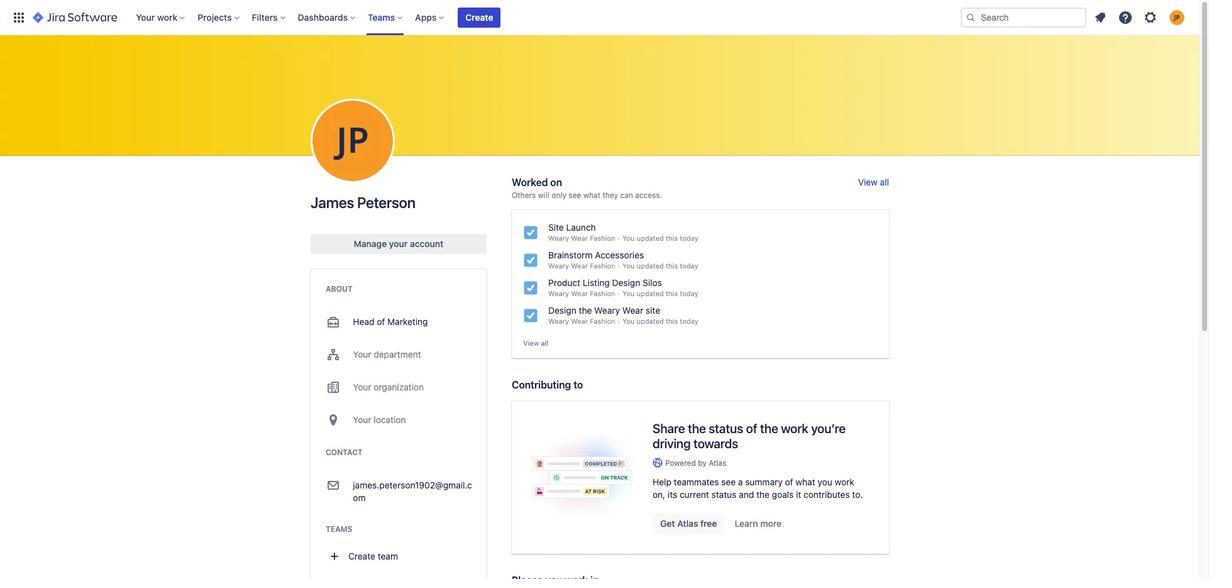 Task type: describe. For each thing, give the bounding box(es) containing it.
manage
[[354, 238, 387, 249]]

more
[[761, 518, 782, 529]]

fashion for listing
[[590, 289, 615, 298]]

weary for brainstorm
[[548, 262, 569, 270]]

wear for accessories
[[571, 262, 588, 270]]

organization
[[374, 382, 424, 392]]

and
[[739, 489, 754, 500]]

contributing to
[[512, 379, 583, 390]]

share
[[653, 421, 685, 436]]

notifications image
[[1093, 10, 1108, 25]]

get atlas free
[[660, 518, 717, 529]]

wear left site
[[623, 305, 644, 316]]

this for product listing design silos
[[666, 289, 678, 298]]

updated for product listing design silos
[[637, 289, 664, 298]]

you for accessories
[[623, 262, 635, 270]]

product
[[548, 277, 581, 288]]

today for design the weary wear site
[[680, 317, 699, 325]]

filters button
[[248, 7, 290, 27]]

dashboards button
[[294, 7, 361, 27]]

account
[[410, 238, 444, 249]]

design the weary wear site
[[548, 305, 661, 316]]

learn
[[735, 518, 758, 529]]

site
[[548, 222, 564, 233]]

peterson
[[357, 194, 416, 211]]

contact
[[326, 448, 363, 457]]

fashion for launch
[[590, 234, 615, 242]]

get atlas free button
[[653, 514, 725, 534]]

what inside help teammates see a summary of what you work on, its current status and the goals it contributes to.
[[796, 477, 816, 487]]

team
[[378, 551, 398, 562]]

learn more button
[[727, 514, 790, 534]]

its
[[668, 489, 678, 500]]

dashboards
[[298, 12, 348, 22]]

1 vertical spatial all
[[541, 339, 549, 347]]

the up the towards on the right of the page
[[688, 421, 706, 436]]

you updated this today for site launch
[[623, 234, 699, 242]]

0 vertical spatial what
[[584, 191, 601, 200]]

your profile and settings image
[[1170, 10, 1185, 25]]

brainstorm
[[548, 250, 593, 260]]

manage your account link
[[311, 234, 487, 254]]

goals
[[772, 489, 794, 500]]

weary for design
[[548, 317, 569, 325]]

silos
[[643, 277, 662, 288]]

updated for design the weary wear site
[[637, 317, 664, 325]]

worked on
[[512, 177, 562, 188]]

create team button
[[326, 545, 472, 570]]

weary wear fashion for listing
[[548, 289, 615, 298]]

on
[[551, 177, 562, 188]]

head
[[353, 316, 375, 327]]

0 horizontal spatial design
[[548, 305, 577, 316]]

current
[[680, 489, 709, 500]]

to.
[[853, 489, 863, 500]]

om
[[353, 493, 366, 503]]

marketing
[[388, 316, 428, 327]]

can
[[620, 191, 633, 200]]

free
[[701, 518, 717, 529]]

your organization
[[353, 382, 424, 392]]

you updated this today for product listing design silos
[[623, 289, 699, 298]]

james peterson
[[311, 194, 416, 211]]

on,
[[653, 489, 666, 500]]

access.
[[635, 191, 662, 200]]

create team
[[348, 551, 398, 562]]

projects button
[[194, 7, 244, 27]]

your location
[[353, 415, 406, 425]]

you for the
[[623, 317, 635, 325]]

worked
[[512, 177, 548, 188]]

they
[[603, 191, 618, 200]]

driving
[[653, 436, 691, 451]]

projects
[[198, 12, 232, 22]]

wear for the
[[571, 317, 588, 325]]

filters
[[252, 12, 278, 22]]

this for brainstorm accessories
[[666, 262, 678, 270]]

learn more
[[735, 518, 782, 529]]

others will only see what they can access.
[[512, 191, 662, 200]]

location
[[374, 415, 406, 425]]

your department
[[353, 349, 421, 360]]

wear for launch
[[571, 234, 588, 242]]

to
[[574, 379, 583, 390]]

your for your work
[[136, 12, 155, 22]]

this for site launch
[[666, 234, 678, 242]]

0 horizontal spatial of
[[377, 316, 385, 327]]

help teammates see a summary of what you work on, its current status and the goals it contributes to.
[[653, 477, 863, 500]]

fashion for the
[[590, 317, 615, 325]]

by
[[698, 458, 707, 468]]

0 vertical spatial view
[[858, 177, 878, 187]]

teams inside dropdown button
[[368, 12, 395, 22]]

create for create
[[466, 12, 493, 22]]

you for launch
[[623, 234, 635, 242]]

0 vertical spatial all
[[880, 177, 889, 187]]

0 vertical spatial view all
[[858, 177, 889, 187]]

powered by atlas
[[665, 458, 727, 468]]

settings image
[[1144, 10, 1159, 25]]

Search field
[[961, 7, 1087, 27]]

your for your department
[[353, 349, 371, 360]]

the inside help teammates see a summary of what you work on, its current status and the goals it contributes to.
[[757, 489, 770, 500]]

james
[[311, 194, 354, 211]]

it
[[796, 489, 802, 500]]

weary wear fashion for the
[[548, 317, 615, 325]]

others
[[512, 191, 536, 200]]

brainstorm accessories
[[548, 250, 644, 260]]

you updated this today for brainstorm accessories
[[623, 262, 699, 270]]

manage your account
[[354, 238, 444, 249]]

work inside help teammates see a summary of what you work on, its current status and the goals it contributes to.
[[835, 477, 855, 487]]

0 horizontal spatial see
[[569, 191, 581, 200]]



Task type: vqa. For each thing, say whether or not it's contained in the screenshot.
JAMES.PETERSON1902@GMAIL.C OM
yes



Task type: locate. For each thing, give the bounding box(es) containing it.
product listing design silos
[[548, 277, 662, 288]]

see left a at the bottom right of the page
[[722, 477, 736, 487]]

create
[[466, 12, 493, 22], [348, 551, 375, 562]]

2 you from the top
[[623, 262, 635, 270]]

create left team on the left bottom
[[348, 551, 375, 562]]

wear
[[571, 234, 588, 242], [571, 262, 588, 270], [571, 289, 588, 298], [623, 305, 644, 316], [571, 317, 588, 325]]

0 horizontal spatial view all
[[523, 339, 549, 347]]

1 you from the top
[[623, 234, 635, 242]]

0 vertical spatial work
[[157, 12, 178, 22]]

you down design the weary wear site
[[623, 317, 635, 325]]

your for your organization
[[353, 382, 371, 392]]

department
[[374, 349, 421, 360]]

site launch
[[548, 222, 596, 233]]

weary wear fashion
[[548, 234, 615, 242], [548, 262, 615, 270], [548, 289, 615, 298], [548, 317, 615, 325]]

view all
[[858, 177, 889, 187], [523, 339, 549, 347]]

2 updated from the top
[[637, 262, 664, 270]]

1 vertical spatial view all
[[523, 339, 549, 347]]

you down product listing design silos
[[623, 289, 635, 298]]

james.peterson1902@gmail.c
[[353, 480, 472, 491]]

jira software image
[[33, 10, 117, 25], [33, 10, 117, 25]]

1 updated from the top
[[637, 234, 664, 242]]

apps button
[[411, 7, 449, 27]]

primary element
[[8, 0, 961, 35]]

atlas
[[709, 458, 727, 468], [678, 518, 698, 529]]

about
[[326, 284, 353, 294]]

4 weary wear fashion from the top
[[548, 317, 615, 325]]

this
[[666, 234, 678, 242], [666, 262, 678, 270], [666, 289, 678, 298], [666, 317, 678, 325]]

work
[[157, 12, 178, 22], [781, 421, 809, 436], [835, 477, 855, 487]]

1 vertical spatial what
[[796, 477, 816, 487]]

james.peterson1902@gmail.c om
[[353, 480, 472, 503]]

of
[[377, 316, 385, 327], [746, 421, 758, 436], [785, 477, 794, 487]]

your inside dropdown button
[[136, 12, 155, 22]]

today for site launch
[[680, 234, 699, 242]]

of right "head"
[[377, 316, 385, 327]]

weary wear fashion down launch
[[548, 234, 615, 242]]

create for create team
[[348, 551, 375, 562]]

2 vertical spatial work
[[835, 477, 855, 487]]

updated for site launch
[[637, 234, 664, 242]]

will
[[538, 191, 550, 200]]

weary wear fashion down brainstorm
[[548, 262, 615, 270]]

3 updated from the top
[[637, 289, 664, 298]]

0 vertical spatial status
[[709, 421, 743, 436]]

1 vertical spatial teams
[[326, 525, 352, 534]]

create team image
[[330, 552, 340, 562]]

2 you updated this today from the top
[[623, 262, 699, 270]]

1 horizontal spatial teams
[[368, 12, 395, 22]]

1 vertical spatial create
[[348, 551, 375, 562]]

see inside help teammates see a summary of what you work on, its current status and the goals it contributes to.
[[722, 477, 736, 487]]

1 horizontal spatial create
[[466, 12, 493, 22]]

1 horizontal spatial view all
[[858, 177, 889, 187]]

1 this from the top
[[666, 234, 678, 242]]

of inside help teammates see a summary of what you work on, its current status and the goals it contributes to.
[[785, 477, 794, 487]]

1 vertical spatial of
[[746, 421, 758, 436]]

create inside primary element
[[466, 12, 493, 22]]

2 fashion from the top
[[590, 262, 615, 270]]

fashion down brainstorm accessories
[[590, 262, 615, 270]]

1 vertical spatial atlas
[[678, 518, 698, 529]]

weary wear fashion for accessories
[[548, 262, 615, 270]]

teams left apps
[[368, 12, 395, 22]]

work left you're
[[781, 421, 809, 436]]

1 fashion from the top
[[590, 234, 615, 242]]

teams
[[368, 12, 395, 22], [326, 525, 352, 534]]

you for listing
[[623, 289, 635, 298]]

contributing
[[512, 379, 571, 390]]

profile image actions image
[[345, 133, 360, 148]]

3 today from the top
[[680, 289, 699, 298]]

updated down silos
[[637, 289, 664, 298]]

1 horizontal spatial design
[[612, 277, 640, 288]]

towards
[[694, 436, 739, 451]]

1 horizontal spatial of
[[746, 421, 758, 436]]

create right apps 'popup button'
[[466, 12, 493, 22]]

0 horizontal spatial teams
[[326, 525, 352, 534]]

you updated this today up silos
[[623, 262, 699, 270]]

status inside help teammates see a summary of what you work on, its current status and the goals it contributes to.
[[712, 489, 737, 500]]

see right only
[[569, 191, 581, 200]]

1 horizontal spatial what
[[796, 477, 816, 487]]

weary for product
[[548, 289, 569, 298]]

weary wear fashion down design the weary wear site
[[548, 317, 615, 325]]

today
[[680, 234, 699, 242], [680, 262, 699, 270], [680, 289, 699, 298], [680, 317, 699, 325]]

atlas right by
[[709, 458, 727, 468]]

your
[[389, 238, 408, 249]]

of inside share the status of the work you're driving towards
[[746, 421, 758, 436]]

what left they
[[584, 191, 601, 200]]

you up accessories in the top of the page
[[623, 234, 635, 242]]

this for design the weary wear site
[[666, 317, 678, 325]]

4 you from the top
[[623, 317, 635, 325]]

0 horizontal spatial create
[[348, 551, 375, 562]]

a
[[738, 477, 743, 487]]

you
[[623, 234, 635, 242], [623, 262, 635, 270], [623, 289, 635, 298], [623, 317, 635, 325]]

4 you updated this today from the top
[[623, 317, 699, 325]]

0 horizontal spatial all
[[541, 339, 549, 347]]

you updated this today down silos
[[623, 289, 699, 298]]

design
[[612, 277, 640, 288], [548, 305, 577, 316]]

wear down brainstorm
[[571, 262, 588, 270]]

the up powered by atlas link at right bottom
[[760, 421, 778, 436]]

you're
[[811, 421, 846, 436]]

updated up silos
[[637, 262, 664, 270]]

teammates
[[674, 477, 719, 487]]

your work button
[[132, 7, 190, 27]]

today for product listing design silos
[[680, 289, 699, 298]]

atlas right the get
[[678, 518, 698, 529]]

your work
[[136, 12, 178, 22]]

status inside share the status of the work you're driving towards
[[709, 421, 743, 436]]

updated
[[637, 234, 664, 242], [637, 262, 664, 270], [637, 289, 664, 298], [637, 317, 664, 325]]

of up powered by atlas link at right bottom
[[746, 421, 758, 436]]

banner containing your work
[[0, 0, 1200, 35]]

0 vertical spatial teams
[[368, 12, 395, 22]]

the
[[579, 305, 592, 316], [688, 421, 706, 436], [760, 421, 778, 436], [757, 489, 770, 500]]

status left and
[[712, 489, 737, 500]]

3 fashion from the top
[[590, 289, 615, 298]]

2 vertical spatial of
[[785, 477, 794, 487]]

1 horizontal spatial view all link
[[858, 177, 889, 187]]

search image
[[966, 12, 976, 22]]

help
[[653, 477, 672, 487]]

contributes
[[804, 489, 850, 500]]

1 horizontal spatial work
[[781, 421, 809, 436]]

create button
[[458, 7, 501, 27]]

work up to.
[[835, 477, 855, 487]]

head of marketing
[[353, 316, 428, 327]]

1 vertical spatial design
[[548, 305, 577, 316]]

0 vertical spatial design
[[612, 277, 640, 288]]

share the status of the work you're driving towards
[[653, 421, 846, 451]]

1 horizontal spatial view
[[858, 177, 878, 187]]

4 this from the top
[[666, 317, 678, 325]]

launch
[[566, 222, 596, 233]]

fashion for accessories
[[590, 262, 615, 270]]

teams button
[[364, 7, 408, 27]]

design left silos
[[612, 277, 640, 288]]

2 horizontal spatial work
[[835, 477, 855, 487]]

0 vertical spatial of
[[377, 316, 385, 327]]

of up goals
[[785, 477, 794, 487]]

fashion
[[590, 234, 615, 242], [590, 262, 615, 270], [590, 289, 615, 298], [590, 317, 615, 325]]

work left projects
[[157, 12, 178, 22]]

2 horizontal spatial of
[[785, 477, 794, 487]]

0 vertical spatial atlas
[[709, 458, 727, 468]]

1 vertical spatial view all link
[[523, 338, 549, 348]]

4 updated from the top
[[637, 317, 664, 325]]

atlas image
[[653, 458, 663, 468]]

summary
[[746, 477, 783, 487]]

the down listing
[[579, 305, 592, 316]]

site
[[646, 305, 661, 316]]

what up it
[[796, 477, 816, 487]]

0 vertical spatial see
[[569, 191, 581, 200]]

wear down design the weary wear site
[[571, 317, 588, 325]]

2 this from the top
[[666, 262, 678, 270]]

1 you updated this today from the top
[[623, 234, 699, 242]]

updated up accessories in the top of the page
[[637, 234, 664, 242]]

design down product
[[548, 305, 577, 316]]

1 vertical spatial view
[[523, 339, 539, 347]]

status
[[709, 421, 743, 436], [712, 489, 737, 500]]

0 horizontal spatial view all link
[[523, 338, 549, 348]]

view all link
[[858, 177, 889, 187], [523, 338, 549, 348]]

1 vertical spatial work
[[781, 421, 809, 436]]

wear for listing
[[571, 289, 588, 298]]

teams up create team 'image'
[[326, 525, 352, 534]]

only
[[552, 191, 567, 200]]

view
[[858, 177, 878, 187], [523, 339, 539, 347]]

wear down product
[[571, 289, 588, 298]]

3 this from the top
[[666, 289, 678, 298]]

you updated this today
[[623, 234, 699, 242], [623, 262, 699, 270], [623, 289, 699, 298], [623, 317, 699, 325]]

status up the towards on the right of the page
[[709, 421, 743, 436]]

1 horizontal spatial atlas
[[709, 458, 727, 468]]

1 horizontal spatial see
[[722, 477, 736, 487]]

0 horizontal spatial work
[[157, 12, 178, 22]]

1 today from the top
[[680, 234, 699, 242]]

help image
[[1118, 10, 1133, 25]]

0 horizontal spatial view
[[523, 339, 539, 347]]

updated down site
[[637, 317, 664, 325]]

you updated this today up accessories in the top of the page
[[623, 234, 699, 242]]

apps
[[415, 12, 437, 22]]

atlas inside powered by atlas link
[[709, 458, 727, 468]]

appswitcher icon image
[[11, 10, 26, 25]]

you updated this today down site
[[623, 317, 699, 325]]

fashion down product listing design silos
[[590, 289, 615, 298]]

0 horizontal spatial atlas
[[678, 518, 698, 529]]

fashion down design the weary wear site
[[590, 317, 615, 325]]

3 you updated this today from the top
[[623, 289, 699, 298]]

you down accessories in the top of the page
[[623, 262, 635, 270]]

get
[[660, 518, 675, 529]]

0 vertical spatial create
[[466, 12, 493, 22]]

the down summary
[[757, 489, 770, 500]]

today for brainstorm accessories
[[680, 262, 699, 270]]

1 vertical spatial status
[[712, 489, 737, 500]]

updated for brainstorm accessories
[[637, 262, 664, 270]]

weary wear fashion down listing
[[548, 289, 615, 298]]

3 weary wear fashion from the top
[[548, 289, 615, 298]]

what
[[584, 191, 601, 200], [796, 477, 816, 487]]

1 vertical spatial see
[[722, 477, 736, 487]]

3 you from the top
[[623, 289, 635, 298]]

your for your location
[[353, 415, 371, 425]]

1 horizontal spatial all
[[880, 177, 889, 187]]

0 horizontal spatial what
[[584, 191, 601, 200]]

0 vertical spatial view all link
[[858, 177, 889, 187]]

work inside share the status of the work you're driving towards
[[781, 421, 809, 436]]

atlas inside get atlas free button
[[678, 518, 698, 529]]

2 weary wear fashion from the top
[[548, 262, 615, 270]]

accessories
[[595, 250, 644, 260]]

listing
[[583, 277, 610, 288]]

you
[[818, 477, 833, 487]]

1 weary wear fashion from the top
[[548, 234, 615, 242]]

powered
[[665, 458, 696, 468]]

banner
[[0, 0, 1200, 35]]

work inside your work dropdown button
[[157, 12, 178, 22]]

you updated this today for design the weary wear site
[[623, 317, 699, 325]]

see
[[569, 191, 581, 200], [722, 477, 736, 487]]

powered by atlas link
[[653, 458, 869, 469]]

weary wear fashion for launch
[[548, 234, 615, 242]]

4 today from the top
[[680, 317, 699, 325]]

weary for site
[[548, 234, 569, 242]]

wear down launch
[[571, 234, 588, 242]]

fashion up brainstorm accessories
[[590, 234, 615, 242]]

2 today from the top
[[680, 262, 699, 270]]

4 fashion from the top
[[590, 317, 615, 325]]

your
[[136, 12, 155, 22], [353, 349, 371, 360], [353, 382, 371, 392], [353, 415, 371, 425]]



